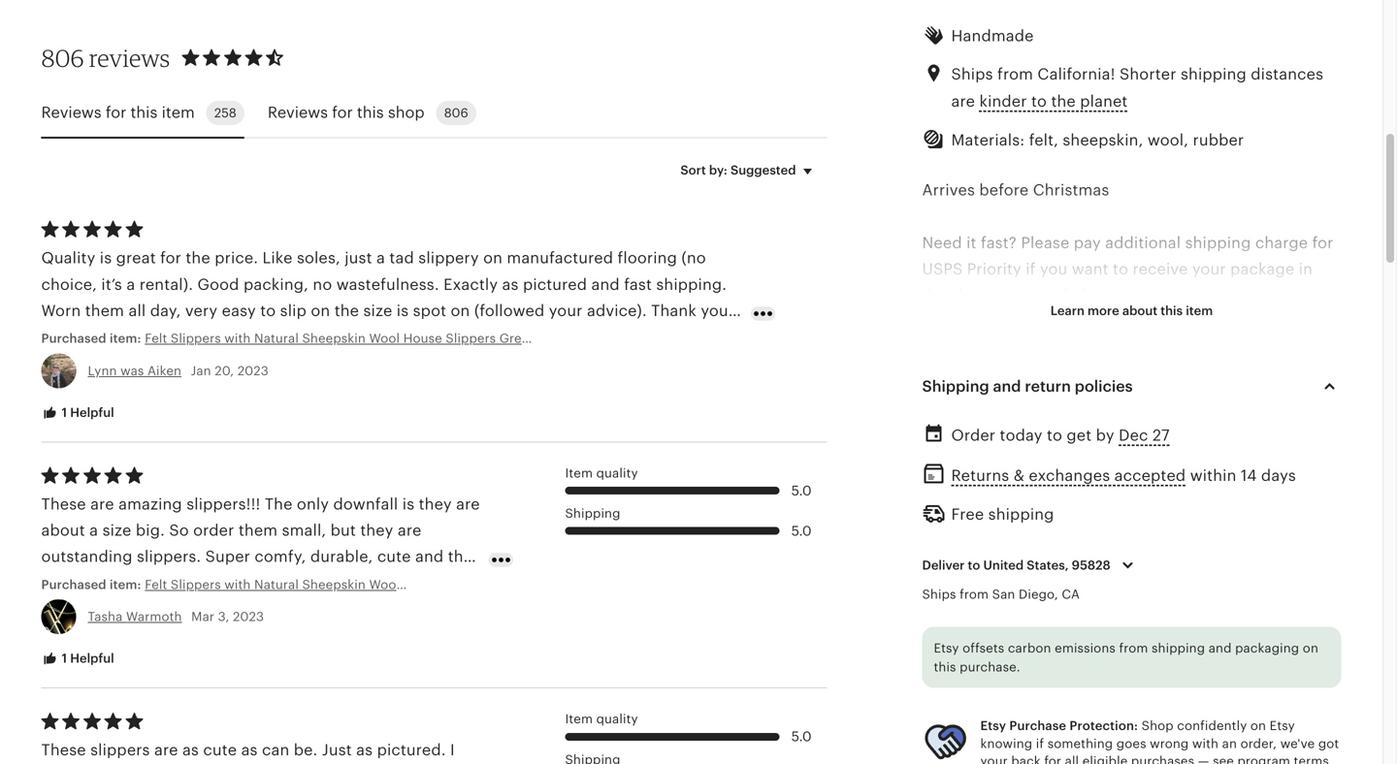 Task type: describe. For each thing, give the bounding box(es) containing it.
the inside these are amazing slippers!!! the only downfall is they are about a size big. so order them small, but they are outstanding slippers. super comfy, durable, cute and the shipping was fast and efficient.
[[448, 548, 473, 566]]

offsets
[[963, 641, 1005, 656]]

wool
[[369, 332, 400, 346]]

purchase
[[1009, 719, 1067, 734]]

3 - from the top
[[922, 551, 928, 568]]

0 horizontal spatial gift
[[592, 332, 615, 346]]

time.
[[1091, 287, 1130, 304]]

you inside need it fast? please pay additional shipping charge for usps priority if you want to receive your package in the shortest period of time.
[[1040, 261, 1068, 278]]

these for these slippers are as cute as can be. just as pictured. i
[[41, 742, 86, 759]]

fast inside these are amazing slippers!!! the only downfall is they are about a size big. so order them small, but they are outstanding slippers. super comfy, durable, cute and the shipping was fast and efficient.
[[145, 575, 173, 592]]

diego,
[[1019, 588, 1058, 602]]

pictured.
[[377, 742, 446, 759]]

2 5.0 from the top
[[791, 523, 812, 539]]

united
[[983, 559, 1024, 573]]

order,
[[1241, 737, 1277, 751]]

gift for women
[[922, 683, 1037, 700]]

806 reviews
[[41, 43, 170, 72]]

protection:
[[1070, 719, 1138, 734]]

comfortable.
[[1149, 762, 1246, 765]]

felt inside - felt slippers - wool inside
[[932, 472, 957, 489]]

& for felt
[[1005, 419, 1016, 436]]

slippers for purchased
[[171, 332, 221, 346]]

before
[[979, 181, 1029, 199]]

these slippers are as cute as can be. just as pictured. i
[[41, 742, 459, 765]]

is inside these are amazing slippers!!! the only downfall is they are about a size big. so order them small, but they are outstanding slippers. super comfy, durable, cute and the shipping was fast and efficient.
[[402, 496, 415, 513]]

slippery
[[418, 249, 479, 267]]

warmoth
[[126, 610, 182, 624]]

planet
[[1080, 93, 1128, 110]]

2 - from the top
[[922, 498, 928, 516]]

- felt slippers - wool inside
[[922, 472, 1021, 516]]

1 horizontal spatial slippers
[[446, 332, 496, 346]]

helpful for was
[[70, 652, 114, 666]]

slippers inside - felt slippers - wool inside
[[961, 472, 1021, 489]]

1 horizontal spatial sheepskin
[[922, 419, 1000, 436]]

2 horizontal spatial gift
[[922, 683, 951, 700]]

interior
[[954, 736, 1010, 753]]

great
[[116, 249, 156, 267]]

returns & exchanges accepted button
[[951, 462, 1186, 490]]

from for san
[[960, 588, 989, 602]]

eligible
[[1083, 754, 1128, 765]]

only inside 'the interior is 100% soft felt making them not only extremely warm but also very comfortable. inside i'
[[1271, 736, 1303, 753]]

flooring
[[618, 249, 677, 267]]

manufactured
[[507, 249, 613, 267]]

about inside dropdown button
[[1123, 304, 1158, 318]]

policies
[[1075, 378, 1133, 396]]

helpful for worn
[[70, 405, 114, 420]]

for left the mom, on the top
[[618, 332, 635, 346]]

on down no
[[311, 302, 330, 320]]

this left shop
[[357, 104, 384, 121]]

cute inside "these slippers are as cute as can be. just as pictured. i"
[[203, 742, 237, 759]]

materials:
[[951, 132, 1025, 149]]

purchased item: felt slippers with natural sheepskin wool house slippers great birthday gift for mom, sister or wife gift for women
[[41, 332, 856, 346]]

cute inside these are amazing slippers!!! the only downfall is they are about a size big. so order them small, but they are outstanding slippers. super comfy, durable, cute and the shipping was fast and efficient.
[[377, 548, 411, 566]]

item: for purchased item:
[[110, 578, 141, 592]]

returns
[[951, 467, 1009, 485]]

also
[[1077, 762, 1108, 765]]

if inside need it fast? please pay additional shipping charge for usps priority if you want to receive your package in the shortest period of time.
[[1026, 261, 1036, 278]]

dec 27 button
[[1119, 422, 1170, 450]]

item quality for purchased item:
[[565, 466, 638, 481]]

on inside - lightweight - easy slip on - warm and comfortable - house slippers
[[1001, 577, 1021, 595]]

and right durable,
[[415, 548, 444, 566]]

carbon
[[1008, 641, 1051, 656]]

felt for item:
[[145, 332, 167, 346]]

warm inside - lightweight - easy slip on - warm and comfortable - house slippers
[[932, 604, 974, 621]]

on up exactly
[[483, 249, 503, 267]]

please
[[1021, 234, 1070, 252]]

from for california!
[[998, 65, 1033, 83]]

806 for 806 reviews
[[41, 43, 84, 72]]

sister
[[677, 332, 712, 346]]

all inside quality is great for the price.  like soles, just a tad slippery on manufactured flooring (no choice, it's a rental). good packing, no wastefulness.  exactly as pictured and fast shipping. worn them all day, very easy to slip on the size is spot on (followed your advice). thank you 😊
[[129, 302, 146, 320]]

comfortable
[[1011, 604, 1104, 621]]

ca
[[1062, 588, 1080, 602]]

and down slippers.
[[177, 575, 205, 592]]

to inside deliver to united states, 95828 dropdown button
[[968, 559, 980, 573]]

sort by: suggested button
[[666, 150, 834, 191]]

shop confidently on etsy knowing if something goes wrong with an order, we've got your back for all eligible purchases —
[[981, 719, 1339, 765]]

charge
[[1256, 234, 1308, 252]]

for left shop
[[332, 104, 353, 121]]

is left spot
[[397, 302, 409, 320]]

0 horizontal spatial item
[[162, 104, 195, 121]]

inside
[[973, 498, 1018, 516]]

for right wife on the top right
[[789, 332, 806, 346]]

i
[[450, 742, 455, 759]]

—
[[1198, 754, 1210, 765]]

exchanges
[[1029, 467, 1110, 485]]

your inside need it fast? please pay additional shipping charge for usps priority if you want to receive your package in the shortest period of time.
[[1192, 261, 1226, 278]]

& right the by
[[1118, 419, 1129, 436]]

1 vertical spatial 2023
[[233, 610, 264, 624]]

this down reviews
[[131, 104, 158, 121]]

spot
[[413, 302, 446, 320]]

etsy inside shop confidently on etsy knowing if something goes wrong with an order, we've got your back for all eligible purchases —
[[1270, 719, 1295, 734]]

for inside shop confidently on etsy knowing if something goes wrong with an order, we've got your back for all eligible purchases —
[[1044, 754, 1062, 765]]

your inside quality is great for the price.  like soles, just a tad slippery on manufactured flooring (no choice, it's a rental). good packing, no wastefulness.  exactly as pictured and fast shipping. worn them all day, very easy to slip on the size is spot on (followed your advice). thank you 😊
[[549, 302, 583, 320]]

just
[[345, 249, 372, 267]]

easy inside - lightweight - easy slip on - warm and comfortable - house slippers
[[932, 577, 966, 595]]

california!
[[1038, 65, 1116, 83]]

0 horizontal spatial with
[[224, 332, 251, 346]]

on inside shop confidently on etsy knowing if something goes wrong with an order, we've got your back for all eligible purchases —
[[1251, 719, 1266, 734]]

tasha warmoth link
[[88, 610, 182, 624]]

price.
[[215, 249, 258, 267]]

got
[[1319, 737, 1339, 751]]

etsy offsets carbon emissions from shipping and packaging on this purchase.
[[934, 641, 1319, 675]]

quality
[[41, 249, 95, 267]]

just
[[322, 742, 352, 759]]

1 helpful for quality is great for the price.  like soles, just a tad slippery on manufactured flooring (no choice, it's a rental). good packing, no wastefulness.  exactly as pictured and fast shipping. worn them all day, very easy to slip on the size is spot on (followed your advice). thank you 😊
[[59, 405, 114, 420]]

but inside 'the interior is 100% soft felt making them not only extremely warm but also very comfortable. inside i'
[[1048, 762, 1073, 765]]

your inside shop confidently on etsy knowing if something goes wrong with an order, we've got your back for all eligible purchases —
[[981, 754, 1008, 765]]

an
[[1222, 737, 1237, 751]]

all inside shop confidently on etsy knowing if something goes wrong with an order, we've got your back for all eligible purchases —
[[1065, 754, 1079, 765]]

for down 806 reviews
[[106, 104, 126, 121]]

0 horizontal spatial they
[[360, 522, 393, 540]]

ships for ships from california! shorter shipping distances are
[[951, 65, 993, 83]]

arrives
[[922, 181, 975, 199]]

knowing
[[981, 737, 1033, 751]]

comfy,
[[255, 548, 306, 566]]

them inside quality is great for the price.  like soles, just a tad slippery on manufactured flooring (no choice, it's a rental). good packing, no wastefulness.  exactly as pictured and fast shipping. worn them all day, very easy to slip on the size is spot on (followed your advice). thank you 😊
[[85, 302, 124, 320]]

be.
[[294, 742, 318, 759]]

a inside these are amazing slippers!!! the only downfall is they are about a size big. so order them small, but they are outstanding slippers. super comfy, durable, cute and the shipping was fast and efficient.
[[89, 522, 98, 540]]

1 vertical spatial a
[[126, 276, 135, 293]]

durable,
[[310, 548, 373, 566]]

felt inside 'the interior is 100% soft felt making them not only extremely warm but also very comfortable. inside i'
[[1109, 736, 1134, 753]]

states,
[[1027, 559, 1069, 573]]

this inside the etsy offsets carbon emissions from shipping and packaging on this purchase.
[[934, 660, 956, 675]]

packing,
[[244, 276, 309, 293]]

shipping.
[[656, 276, 727, 293]]

kinder to the planet
[[980, 93, 1128, 110]]

fast inside quality is great for the price.  like soles, just a tad slippery on manufactured flooring (no choice, it's a rental). good packing, no wastefulness.  exactly as pictured and fast shipping. worn them all day, very easy to slip on the size is spot on (followed your advice). thank you 😊
[[624, 276, 652, 293]]

for inside need it fast? please pay additional shipping charge for usps priority if you want to receive your package in the shortest period of time.
[[1312, 234, 1334, 252]]

item for these slippers are as cute as can be. just as pictured. i
[[565, 712, 593, 727]]

as inside quality is great for the price.  like soles, just a tad slippery on manufactured flooring (no choice, it's a rental). good packing, no wastefulness.  exactly as pictured and fast shipping. worn them all day, very easy to slip on the size is spot on (followed your advice). thank you 😊
[[502, 276, 519, 293]]

purchase.
[[960, 660, 1020, 675]]

sort by: suggested
[[681, 163, 796, 178]]

item quality for these slippers are as cute as can be. just as pictured. i
[[565, 712, 638, 727]]

etsy for etsy offsets carbon emissions from shipping and packaging on this purchase.
[[934, 641, 959, 656]]

reviews for this shop
[[268, 104, 425, 121]]

etsy for etsy purchase protection:
[[981, 719, 1006, 734]]

wastefulness.
[[336, 276, 439, 293]]

& for exchanges
[[1014, 467, 1025, 485]]

0 horizontal spatial women
[[810, 332, 856, 346]]

quality is great for the price.  like soles, just a tad slippery on manufactured flooring (no choice, it's a rental). good packing, no wastefulness.  exactly as pictured and fast shipping. worn them all day, very easy to slip on the size is spot on (followed your advice). thank you 😊
[[41, 249, 729, 346]]

shipping inside need it fast? please pay additional shipping charge for usps priority if you want to receive your package in the shortest period of time.
[[1185, 234, 1251, 252]]

great
[[500, 332, 534, 346]]

to inside need it fast? please pay additional shipping charge for usps priority if you want to receive your package in the shortest period of time.
[[1113, 261, 1129, 278]]

extremely
[[922, 762, 997, 765]]

rental).
[[139, 276, 193, 293]]

worn
[[41, 302, 81, 320]]

sheepskin & felt slippers & women's shoes
[[922, 419, 1252, 436]]

to inside kinder to the planet button
[[1031, 93, 1047, 110]]

and inside quality is great for the price.  like soles, just a tad slippery on manufactured flooring (no choice, it's a rental). good packing, no wastefulness.  exactly as pictured and fast shipping. worn them all day, very easy to slip on the size is spot on (followed your advice). thank you 😊
[[591, 276, 620, 293]]

the inside these are amazing slippers!!! the only downfall is they are about a size big. so order them small, but they are outstanding slippers. super comfy, durable, cute and the shipping was fast and efficient.
[[265, 496, 293, 513]]

0 vertical spatial sheepskin
[[302, 332, 366, 346]]

you inside quality is great for the price.  like soles, just a tad slippery on manufactured flooring (no choice, it's a rental). good packing, no wastefulness.  exactly as pictured and fast shipping. worn them all day, very easy to slip on the size is spot on (followed your advice). thank you 😊
[[701, 302, 729, 320]]

so
[[169, 522, 189, 540]]

0 vertical spatial was
[[120, 364, 144, 378]]

shipping inside these are amazing slippers!!! the only downfall is they are about a size big. so order them small, but they are outstanding slippers. super comfy, durable, cute and the shipping was fast and efficient.
[[41, 575, 107, 592]]

5.0 for these slippers are as cute as can be. just as pictured. i
[[791, 729, 812, 745]]

5.0 for purchased item:
[[791, 483, 812, 499]]

easy inside quality is great for the price.  like soles, just a tad slippery on manufactured flooring (no choice, it's a rental). good packing, no wastefulness.  exactly as pictured and fast shipping. worn them all day, very easy to slip on the size is spot on (followed your advice). thank you 😊
[[222, 302, 256, 320]]

shipping for shipping and return policies
[[922, 378, 989, 396]]

for down the purchase.
[[955, 683, 976, 700]]

size inside quality is great for the price.  like soles, just a tad slippery on manufactured flooring (no choice, it's a rental). good packing, no wastefulness.  exactly as pictured and fast shipping. worn them all day, very easy to slip on the size is spot on (followed your advice). thank you 😊
[[363, 302, 392, 320]]

on inside the etsy offsets carbon emissions from shipping and packaging on this purchase.
[[1303, 641, 1319, 656]]

handmade
[[951, 27, 1034, 45]]

outstanding
[[41, 548, 133, 566]]

the interior is 100% soft felt making them not only extremely warm but also very comfortable. inside i
[[922, 736, 1313, 765]]

something
[[1048, 737, 1113, 751]]

efficient.
[[210, 575, 277, 592]]

not
[[1241, 736, 1266, 753]]

to inside quality is great for the price.  like soles, just a tad slippery on manufactured flooring (no choice, it's a rental). good packing, no wastefulness.  exactly as pictured and fast shipping. worn them all day, very easy to slip on the size is spot on (followed your advice). thank you 😊
[[260, 302, 276, 320]]

reviews for reviews for this item
[[41, 104, 102, 121]]

by
[[1096, 427, 1115, 445]]

small,
[[282, 522, 326, 540]]



Task type: locate. For each thing, give the bounding box(es) containing it.
you down the please
[[1040, 261, 1068, 278]]

felt up eligible
[[1109, 736, 1134, 753]]

a left tad
[[376, 249, 385, 267]]

gift down advice).
[[592, 332, 615, 346]]

fast down slippers.
[[145, 575, 173, 592]]

0 vertical spatial you
[[1040, 261, 1068, 278]]

2 reviews from the left
[[268, 104, 328, 121]]

your down the interior
[[981, 754, 1008, 765]]

your right "receive"
[[1192, 261, 1226, 278]]

1 helpful button for these are amazing slippers!!! the only downfall is they are about a size big. so order them small, but they are outstanding slippers. super comfy, durable, cute and the shipping was fast and efficient.
[[27, 641, 129, 677]]

house
[[403, 332, 442, 346]]

ships up "kinder" at the right top of the page
[[951, 65, 993, 83]]

1 1 helpful button from the top
[[27, 395, 129, 431]]

1 helpful for these are amazing slippers!!! the only downfall is they are about a size big. so order them small, but they are outstanding slippers. super comfy, durable, cute and the shipping was fast and efficient.
[[59, 652, 114, 666]]

806
[[41, 43, 84, 72], [444, 106, 468, 120]]

2023 right 20,
[[237, 364, 269, 378]]

exactly
[[444, 276, 498, 293]]

quality
[[596, 466, 638, 481], [596, 712, 638, 727]]

this inside dropdown button
[[1161, 304, 1183, 318]]

1 vertical spatial slippers
[[982, 630, 1042, 647]]

need
[[922, 234, 962, 252]]

1 for these are amazing slippers!!! the only downfall is they are about a size big. so order them small, but they are outstanding slippers. super comfy, durable, cute and the shipping was fast and efficient.
[[62, 652, 67, 666]]

1 1 from the top
[[62, 405, 67, 420]]

a
[[376, 249, 385, 267], [126, 276, 135, 293], [89, 522, 98, 540]]

0 horizontal spatial them
[[85, 302, 124, 320]]

1 purchased from the top
[[41, 332, 106, 346]]

this down "receive"
[[1161, 304, 1183, 318]]

1 horizontal spatial cute
[[377, 548, 411, 566]]

if inside shop confidently on etsy knowing if something goes wrong with an order, we've got your back for all eligible purchases —
[[1036, 737, 1044, 751]]

1 vertical spatial these
[[41, 742, 86, 759]]

1 vertical spatial 806
[[444, 106, 468, 120]]

ships inside ships from california! shorter shipping distances are
[[951, 65, 993, 83]]

felt,
[[1029, 132, 1059, 149]]

1 vertical spatial 1 helpful
[[59, 652, 114, 666]]

1 horizontal spatial women
[[980, 683, 1037, 700]]

1 vertical spatial the
[[922, 736, 950, 753]]

0 vertical spatial cute
[[377, 548, 411, 566]]

item:
[[110, 332, 141, 346], [110, 578, 141, 592]]

3,
[[218, 610, 229, 624]]

them inside these are amazing slippers!!! the only downfall is they are about a size big. so order them small, but they are outstanding slippers. super comfy, durable, cute and the shipping was fast and efficient.
[[239, 522, 278, 540]]

2 1 helpful from the top
[[59, 652, 114, 666]]

0 vertical spatial shipping
[[922, 378, 989, 396]]

0 vertical spatial slip
[[280, 302, 307, 320]]

the up the small,
[[265, 496, 293, 513]]

ships from california! shorter shipping distances are
[[951, 65, 1324, 110]]

1 vertical spatial fast
[[145, 575, 173, 592]]

etsy left the offsets
[[934, 641, 959, 656]]

is up back
[[1014, 736, 1026, 753]]

fast down flooring
[[624, 276, 652, 293]]

slip inside - lightweight - easy slip on - warm and comfortable - house slippers
[[971, 577, 997, 595]]

easy
[[222, 302, 256, 320], [932, 577, 966, 595]]

1 5.0 from the top
[[791, 483, 812, 499]]

shipping up shop
[[1152, 641, 1205, 656]]

for down 100% at the right of page
[[1044, 754, 1062, 765]]

them inside 'the interior is 100% soft felt making them not only extremely warm but also very comfortable. inside i'
[[1198, 736, 1237, 753]]

size down wastefulness.
[[363, 302, 392, 320]]

only up inside
[[1271, 736, 1303, 753]]

suggested
[[731, 163, 796, 178]]

0 horizontal spatial reviews
[[41, 104, 102, 121]]

0 vertical spatial 1 helpful
[[59, 405, 114, 420]]

ships
[[951, 65, 993, 83], [922, 588, 956, 602]]

a right it's
[[126, 276, 135, 293]]

need it fast? please pay additional shipping charge for usps priority if you want to receive your package in the shortest period of time.
[[922, 234, 1334, 304]]

slippers up the jan
[[171, 332, 221, 346]]

is inside 'the interior is 100% soft felt making them not only extremely warm but also very comfortable. inside i'
[[1014, 736, 1026, 753]]

0 horizontal spatial slip
[[280, 302, 307, 320]]

the up extremely on the bottom of the page
[[922, 736, 950, 753]]

& right returns
[[1014, 467, 1025, 485]]

etsy
[[934, 641, 959, 656], [981, 719, 1006, 734], [1270, 719, 1295, 734]]

1 horizontal spatial about
[[1123, 304, 1158, 318]]

ships for ships from san diego, ca
[[922, 588, 956, 602]]

0 vertical spatial easy
[[222, 302, 256, 320]]

slippers inside "these slippers are as cute as can be. just as pictured. i"
[[90, 742, 150, 759]]

free shipping
[[951, 506, 1054, 524]]

and up advice).
[[591, 276, 620, 293]]

and inside - lightweight - easy slip on - warm and comfortable - house slippers
[[978, 604, 1007, 621]]

accepted
[[1115, 467, 1186, 485]]

easy down good
[[222, 302, 256, 320]]

with up —
[[1192, 737, 1219, 751]]

0 horizontal spatial the
[[265, 496, 293, 513]]

0 horizontal spatial felt
[[932, 472, 957, 489]]

distances
[[1251, 65, 1324, 83]]

sheepskin,
[[1063, 132, 1144, 149]]

item down "receive"
[[1186, 304, 1213, 318]]

1 horizontal spatial etsy
[[981, 719, 1006, 734]]

slippers
[[171, 332, 221, 346], [446, 332, 496, 346], [1052, 419, 1114, 436]]

slippers left great
[[446, 332, 496, 346]]

0 vertical spatial purchased
[[41, 332, 106, 346]]

felt down shipping and return policies
[[1020, 419, 1048, 436]]

1 horizontal spatial 806
[[444, 106, 468, 120]]

0 horizontal spatial felt
[[145, 332, 167, 346]]

goes
[[1117, 737, 1147, 751]]

1 - from the top
[[922, 472, 928, 489]]

very inside quality is great for the price.  like soles, just a tad slippery on manufactured flooring (no choice, it's a rental). good packing, no wastefulness.  exactly as pictured and fast shipping. worn them all day, very easy to slip on the size is spot on (followed your advice). thank you 😊
[[185, 302, 218, 320]]

women down the purchase.
[[980, 683, 1037, 700]]

shoes
[[1205, 419, 1252, 436]]

slip down packing, at left top
[[280, 302, 307, 320]]

1 vertical spatial cute
[[203, 742, 237, 759]]

2 quality from the top
[[596, 712, 638, 727]]

reviews for this item
[[41, 104, 195, 121]]

2 item: from the top
[[110, 578, 141, 592]]

felt up wool
[[932, 472, 957, 489]]

was up tasha warmoth link
[[111, 575, 140, 592]]

0 horizontal spatial from
[[960, 588, 989, 602]]

very down goes
[[1112, 762, 1145, 765]]

1 horizontal spatial shipping
[[922, 378, 989, 396]]

easy down deliver at the bottom right of page
[[932, 577, 966, 595]]

1 helpful button for quality is great for the price.  like soles, just a tad slippery on manufactured flooring (no choice, it's a rental). good packing, no wastefulness.  exactly as pictured and fast shipping. worn them all day, very easy to slip on the size is spot on (followed your advice). thank you 😊
[[27, 395, 129, 431]]

these inside these are amazing slippers!!! the only downfall is they are about a size big. so order them small, but they are outstanding slippers. super comfy, durable, cute and the shipping was fast and efficient.
[[41, 496, 86, 513]]

order
[[193, 522, 234, 540]]

1 vertical spatial felt
[[1020, 419, 1048, 436]]

on right the "packaging"
[[1303, 641, 1319, 656]]

1 horizontal spatial only
[[1271, 736, 1303, 753]]

helpful
[[70, 405, 114, 420], [70, 652, 114, 666]]

item: up tasha warmoth link
[[110, 578, 141, 592]]

returns & exchanges accepted within 14 days
[[951, 467, 1296, 485]]

shipping down outstanding
[[41, 575, 107, 592]]

95828
[[1072, 559, 1111, 573]]

1 vertical spatial item:
[[110, 578, 141, 592]]

if up period at the top right of the page
[[1026, 261, 1036, 278]]

very inside 'the interior is 100% soft felt making them not only extremely warm but also very comfortable. inside i'
[[1112, 762, 1145, 765]]

0 vertical spatial the
[[265, 496, 293, 513]]

1 horizontal spatial all
[[1065, 754, 1079, 765]]

1 vertical spatial item quality
[[565, 712, 638, 727]]

0 vertical spatial they
[[419, 496, 452, 513]]

they down downfall
[[360, 522, 393, 540]]

1 horizontal spatial felt
[[1109, 736, 1134, 753]]

more
[[1088, 304, 1119, 318]]

0 horizontal spatial very
[[185, 302, 218, 320]]

was right lynn
[[120, 364, 144, 378]]

additional
[[1105, 234, 1181, 252]]

these
[[41, 496, 86, 513], [41, 742, 86, 759]]

for up rental).
[[160, 249, 181, 267]]

0 vertical spatial helpful
[[70, 405, 114, 420]]

advice).
[[587, 302, 647, 320]]

2 horizontal spatial from
[[1119, 641, 1148, 656]]

0 vertical spatial 1
[[62, 405, 67, 420]]

purchased for purchased item:
[[41, 578, 106, 592]]

1 vertical spatial women
[[980, 683, 1037, 700]]

natural
[[254, 332, 299, 346]]

soft
[[1076, 736, 1105, 753]]

1 vertical spatial about
[[41, 522, 85, 540]]

item left 258
[[162, 104, 195, 121]]

1 helpful down tasha
[[59, 652, 114, 666]]

size
[[363, 302, 392, 320], [102, 522, 131, 540]]

good
[[197, 276, 239, 293]]

item: for purchased item: felt slippers with natural sheepskin wool house slippers great birthday gift for mom, sister or wife gift for women
[[110, 332, 141, 346]]

item inside dropdown button
[[1186, 304, 1213, 318]]

quality for purchased item:
[[596, 466, 638, 481]]

1 1 helpful from the top
[[59, 405, 114, 420]]

mom,
[[639, 332, 673, 346]]

ships from san diego, ca
[[922, 588, 1080, 602]]

806 left reviews
[[41, 43, 84, 72]]

the inside need it fast? please pay additional shipping charge for usps priority if you want to receive your package in the shortest period of time.
[[922, 287, 947, 304]]

1 vertical spatial 5.0
[[791, 523, 812, 539]]

lightweight
[[932, 551, 1018, 568]]

6 - from the top
[[922, 630, 928, 647]]

reviews right 258
[[268, 104, 328, 121]]

warm down knowing
[[1002, 762, 1043, 765]]

these inside "these slippers are as cute as can be. just as pictured. i"
[[41, 742, 86, 759]]

2 vertical spatial your
[[981, 754, 1008, 765]]

and inside the etsy offsets carbon emissions from shipping and packaging on this purchase.
[[1209, 641, 1232, 656]]

0 horizontal spatial cute
[[203, 742, 237, 759]]

258
[[214, 106, 237, 120]]

purchased down outstanding
[[41, 578, 106, 592]]

shipping for shipping
[[565, 507, 621, 521]]

we've
[[1281, 737, 1315, 751]]

but up durable,
[[331, 522, 356, 540]]

1 horizontal spatial gift
[[762, 332, 785, 346]]

1 vertical spatial from
[[960, 588, 989, 602]]

birthday
[[537, 332, 588, 346]]

with
[[224, 332, 251, 346], [1192, 737, 1219, 751]]

1 vertical spatial purchased
[[41, 578, 106, 592]]

1 vertical spatial shipping
[[565, 507, 621, 521]]

slippers for sheepskin
[[1052, 419, 1114, 436]]

are inside ships from california! shorter shipping distances are
[[951, 93, 975, 110]]

2 item from the top
[[565, 712, 593, 727]]

them down it's
[[85, 302, 124, 320]]

was inside these are amazing slippers!!! the only downfall is they are about a size big. so order them small, but they are outstanding slippers. super comfy, durable, cute and the shipping was fast and efficient.
[[111, 575, 140, 592]]

wool,
[[1148, 132, 1189, 149]]

(no
[[682, 249, 706, 267]]

0 vertical spatial all
[[129, 302, 146, 320]]

2 horizontal spatial etsy
[[1270, 719, 1295, 734]]

no
[[313, 276, 332, 293]]

reviews
[[41, 104, 102, 121], [268, 104, 328, 121]]

shipping inside the etsy offsets carbon emissions from shipping and packaging on this purchase.
[[1152, 641, 1205, 656]]

1 horizontal spatial but
[[1048, 762, 1073, 765]]

size inside these are amazing slippers!!! the only downfall is they are about a size big. so order them small, but they are outstanding slippers. super comfy, durable, cute and the shipping was fast and efficient.
[[102, 522, 131, 540]]

0 horizontal spatial but
[[331, 522, 356, 540]]

1 horizontal spatial your
[[981, 754, 1008, 765]]

women
[[810, 332, 856, 346], [980, 683, 1037, 700]]

downfall
[[333, 496, 398, 513]]

quality for these slippers are as cute as can be. just as pictured. i
[[596, 712, 638, 727]]

shipping inside dropdown button
[[922, 378, 989, 396]]

warm up the house
[[932, 604, 974, 621]]

felt for &
[[1020, 419, 1048, 436]]

slip down lightweight
[[971, 577, 997, 595]]

and down ships from san diego, ca on the bottom of page
[[978, 604, 1007, 621]]

2 horizontal spatial your
[[1192, 261, 1226, 278]]

and inside dropdown button
[[993, 378, 1021, 396]]

purchased for purchased item: felt slippers with natural sheepskin wool house slippers great birthday gift for mom, sister or wife gift for women
[[41, 332, 106, 346]]

pictured
[[523, 276, 587, 293]]

want
[[1072, 261, 1109, 278]]

1 horizontal spatial them
[[239, 522, 278, 540]]

0 horizontal spatial 806
[[41, 43, 84, 72]]

1 vertical spatial ships
[[922, 588, 956, 602]]

1 vertical spatial all
[[1065, 754, 1079, 765]]

1 item from the top
[[565, 466, 593, 481]]

from up "kinder" at the right top of the page
[[998, 65, 1033, 83]]

1 vertical spatial with
[[1192, 737, 1219, 751]]

item
[[565, 466, 593, 481], [565, 712, 593, 727]]

or
[[716, 332, 728, 346]]

item quality
[[565, 466, 638, 481], [565, 712, 638, 727]]

1 vertical spatial easy
[[932, 577, 966, 595]]

the inside button
[[1051, 93, 1076, 110]]

big.
[[136, 522, 165, 540]]

1 vertical spatial 1
[[62, 652, 67, 666]]

ships down deliver at the bottom right of page
[[922, 588, 956, 602]]

period
[[1018, 287, 1067, 304]]

slip inside quality is great for the price.  like soles, just a tad slippery on manufactured flooring (no choice, it's a rental). good packing, no wastefulness.  exactly as pictured and fast shipping. worn them all day, very easy to slip on the size is spot on (followed your advice). thank you 😊
[[280, 302, 307, 320]]

on down exactly
[[451, 302, 470, 320]]

1 reviews from the left
[[41, 104, 102, 121]]

1 helpful button down lynn
[[27, 395, 129, 431]]

in
[[1299, 261, 1313, 278]]

1 vertical spatial if
[[1036, 737, 1044, 751]]

1 vertical spatial quality
[[596, 712, 638, 727]]

cute left can
[[203, 742, 237, 759]]

shipping up deliver to united states, 95828
[[988, 506, 1054, 524]]

2 horizontal spatial them
[[1198, 736, 1237, 753]]

1 horizontal spatial a
[[126, 276, 135, 293]]

these for these are amazing slippers!!! the only downfall is they are about a size big. so order them small, but they are outstanding slippers. super comfy, durable, cute and the shipping was fast and efficient.
[[41, 496, 86, 513]]

within
[[1190, 467, 1237, 485]]

2 1 helpful button from the top
[[27, 641, 129, 677]]

etsy purchase protection:
[[981, 719, 1138, 734]]

kinder to the planet button
[[980, 87, 1128, 116]]

with up 20,
[[224, 332, 251, 346]]

1 vertical spatial warm
[[1002, 762, 1043, 765]]

about
[[1123, 304, 1158, 318], [41, 522, 85, 540]]

1
[[62, 405, 67, 420], [62, 652, 67, 666]]

0 horizontal spatial only
[[297, 496, 329, 513]]

warm
[[932, 604, 974, 621], [1002, 762, 1043, 765]]

helpful down lynn
[[70, 405, 114, 420]]

can
[[262, 742, 290, 759]]

0 vertical spatial a
[[376, 249, 385, 267]]

reviews for reviews for this shop
[[268, 104, 328, 121]]

0 vertical spatial ships
[[951, 65, 993, 83]]

kinder
[[980, 93, 1027, 110]]

deliver to united states, 95828
[[922, 559, 1111, 573]]

3 5.0 from the top
[[791, 729, 812, 745]]

from right emissions
[[1119, 641, 1148, 656]]

etsy up the interior
[[981, 719, 1006, 734]]

the inside 'the interior is 100% soft felt making them not only extremely warm but also very comfortable. inside i'
[[922, 736, 950, 753]]

1 horizontal spatial you
[[1040, 261, 1068, 278]]

slippers inside - lightweight - easy slip on - warm and comfortable - house slippers
[[982, 630, 1042, 647]]

0 horizontal spatial a
[[89, 522, 98, 540]]

from inside ships from california! shorter shipping distances are
[[998, 65, 1033, 83]]

1 horizontal spatial slip
[[971, 577, 997, 595]]

they right downfall
[[419, 496, 452, 513]]

1 for quality is great for the price.  like soles, just a tad slippery on manufactured flooring (no choice, it's a rental). good packing, no wastefulness.  exactly as pictured and fast shipping. worn them all day, very easy to slip on the size is spot on (followed your advice). thank you 😊
[[62, 405, 67, 420]]

1 horizontal spatial item
[[1186, 304, 1213, 318]]

all left day,
[[129, 302, 146, 320]]

about inside these are amazing slippers!!! the only downfall is they are about a size big. so order them small, but they are outstanding slippers. super comfy, durable, cute and the shipping was fast and efficient.
[[41, 522, 85, 540]]

0 vertical spatial felt
[[932, 472, 957, 489]]

2 helpful from the top
[[70, 652, 114, 666]]

is right downfall
[[402, 496, 415, 513]]

1 vertical spatial 1 helpful button
[[27, 641, 129, 677]]

shipping up the package
[[1185, 234, 1251, 252]]

reviews
[[89, 43, 170, 72]]

about right more on the right of the page
[[1123, 304, 1158, 318]]

tab list
[[41, 89, 827, 139]]

receive
[[1133, 261, 1188, 278]]

1 item quality from the top
[[565, 466, 638, 481]]

0 vertical spatial very
[[185, 302, 218, 320]]

all down "something"
[[1065, 754, 1079, 765]]

return
[[1025, 378, 1071, 396]]

1 vertical spatial your
[[549, 302, 583, 320]]

- lightweight - easy slip on - warm and comfortable - house slippers
[[922, 551, 1104, 647]]

aiken
[[147, 364, 182, 378]]

deliver to united states, 95828 button
[[908, 546, 1154, 586]]

0 vertical spatial 806
[[41, 43, 84, 72]]

priority
[[967, 261, 1022, 278]]

gift down the house
[[922, 683, 951, 700]]

to left get
[[1047, 427, 1063, 445]]

etsy up we've
[[1270, 719, 1295, 734]]

are inside "these slippers are as cute as can be. just as pictured. i"
[[154, 742, 178, 759]]

0 vertical spatial size
[[363, 302, 392, 320]]

you up "or" at the top right of the page
[[701, 302, 729, 320]]

etsy inside the etsy offsets carbon emissions from shipping and packaging on this purchase.
[[934, 641, 959, 656]]

for inside quality is great for the price.  like soles, just a tad slippery on manufactured flooring (no choice, it's a rental). good packing, no wastefulness.  exactly as pictured and fast shipping. worn them all day, very easy to slip on the size is spot on (followed your advice). thank you 😊
[[160, 249, 181, 267]]

1 these from the top
[[41, 496, 86, 513]]

christmas
[[1033, 181, 1110, 199]]

2 vertical spatial from
[[1119, 641, 1148, 656]]

warm inside 'the interior is 100% soft felt making them not only extremely warm but also very comfortable. inside i'
[[1002, 762, 1043, 765]]

on down deliver to united states, 95828
[[1001, 577, 1021, 595]]

1 helpful button down tasha
[[27, 641, 129, 677]]

4 - from the top
[[922, 577, 928, 595]]

1 vertical spatial size
[[102, 522, 131, 540]]

item for purchased item:
[[565, 466, 593, 481]]

0 horizontal spatial sheepskin
[[302, 332, 366, 346]]

0 vertical spatial these
[[41, 496, 86, 513]]

felt down day,
[[145, 332, 167, 346]]

1 horizontal spatial they
[[419, 496, 452, 513]]

tab list containing reviews for this item
[[41, 89, 827, 139]]

0 vertical spatial slippers
[[961, 472, 1021, 489]]

purchases
[[1131, 754, 1195, 765]]

shipping inside ships from california! shorter shipping distances are
[[1181, 65, 1247, 83]]

from left san
[[960, 588, 989, 602]]

2023 right 3, on the bottom left of page
[[233, 610, 264, 624]]

😊
[[41, 329, 57, 346]]

2 item quality from the top
[[565, 712, 638, 727]]

is up it's
[[100, 249, 112, 267]]

this down the house
[[934, 660, 956, 675]]

shipping right "shorter"
[[1181, 65, 1247, 83]]

emissions
[[1055, 641, 1116, 656]]

2 these from the top
[[41, 742, 86, 759]]

with inside shop confidently on etsy knowing if something goes wrong with an order, we've got your back for all eligible purchases —
[[1192, 737, 1219, 751]]

size left big.
[[102, 522, 131, 540]]

only up the small,
[[297, 496, 329, 513]]

them down confidently on the right bottom of the page
[[1198, 736, 1237, 753]]

0 vertical spatial item quality
[[565, 466, 638, 481]]

100%
[[1030, 736, 1071, 753]]

2 purchased from the top
[[41, 578, 106, 592]]

for up in
[[1312, 234, 1334, 252]]

to left united
[[968, 559, 980, 573]]

purchased
[[41, 332, 106, 346], [41, 578, 106, 592]]

if down purchase
[[1036, 737, 1044, 751]]

2 vertical spatial a
[[89, 522, 98, 540]]

to up time.
[[1113, 261, 1129, 278]]

1 quality from the top
[[596, 466, 638, 481]]

slip
[[280, 302, 307, 320], [971, 577, 997, 595]]

0 vertical spatial your
[[1192, 261, 1226, 278]]

5 - from the top
[[922, 604, 928, 621]]

0 horizontal spatial shipping
[[565, 507, 621, 521]]

1 helpful from the top
[[70, 405, 114, 420]]

wife
[[732, 332, 759, 346]]

but inside these are amazing slippers!!! the only downfall is they are about a size big. so order them small, but they are outstanding slippers. super comfy, durable, cute and the shipping was fast and efficient.
[[331, 522, 356, 540]]

1 horizontal spatial the
[[922, 736, 950, 753]]

2 vertical spatial 5.0
[[791, 729, 812, 745]]

0 horizontal spatial all
[[129, 302, 146, 320]]

2 1 from the top
[[62, 652, 67, 666]]

and left the "packaging"
[[1209, 641, 1232, 656]]

1 item: from the top
[[110, 332, 141, 346]]

1 vertical spatial felt
[[1109, 736, 1134, 753]]

a up outstanding
[[89, 522, 98, 540]]

0 vertical spatial from
[[998, 65, 1033, 83]]

sheepskin left wool
[[302, 332, 366, 346]]

making
[[1138, 736, 1193, 753]]

806 for 806
[[444, 106, 468, 120]]

from inside the etsy offsets carbon emissions from shipping and packaging on this purchase.
[[1119, 641, 1148, 656]]

0 vertical spatial 2023
[[237, 364, 269, 378]]

only inside these are amazing slippers!!! the only downfall is they are about a size big. so order them small, but they are outstanding slippers. super comfy, durable, cute and the shipping was fast and efficient.
[[297, 496, 329, 513]]

0 horizontal spatial warm
[[932, 604, 974, 621]]

2 horizontal spatial a
[[376, 249, 385, 267]]

tad
[[389, 249, 414, 267]]

materials: felt, sheepskin, wool, rubber
[[951, 132, 1244, 149]]



Task type: vqa. For each thing, say whether or not it's contained in the screenshot.
the right Get started "button"
no



